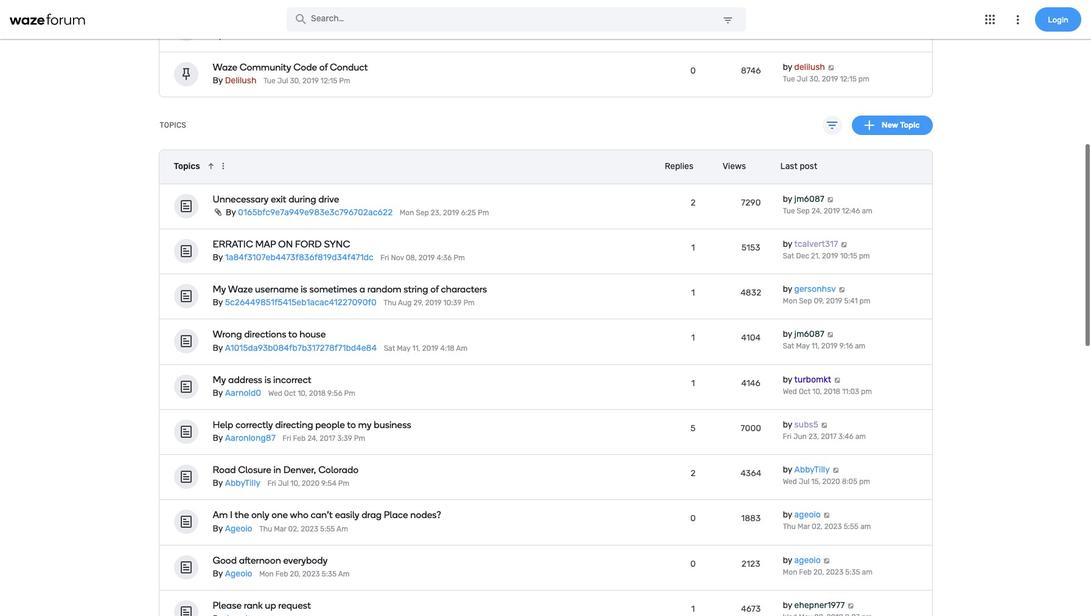 Task type: describe. For each thing, give the bounding box(es) containing it.
0165bfc9e7a949e983e3c796702ac622
[[238, 208, 393, 218]]

fri nov 08, 2019 4:36 pm
[[381, 254, 465, 263]]

1 horizontal spatial delilush link
[[795, 62, 825, 72]]

house
[[300, 329, 326, 341]]

april
[[339, 16, 358, 28]]

0 for am i the only one who can't easily drag place nodes?
[[691, 514, 696, 524]]

conduct
[[330, 61, 368, 73]]

2023 for na mega meetup in atlanta, april 2024 - registration is now open!
[[311, 31, 329, 40]]

turbomkt link
[[795, 375, 832, 385]]

meetup
[[256, 16, 289, 28]]

sat down the wrong directions to house link
[[384, 344, 395, 353]]

good afternoon everybody
[[213, 555, 328, 567]]

4673
[[741, 604, 761, 615]]

oct for wed oct 10, 2018 11:03 pm
[[799, 388, 811, 396]]

by jm6087 for house
[[783, 330, 825, 340]]

sat for erratic map on ford sync
[[783, 252, 795, 261]]

24, for 2017
[[308, 435, 318, 443]]

9:56
[[328, 390, 343, 398]]

now
[[454, 16, 473, 28]]

6:25
[[461, 209, 476, 217]]

2023 down wed jul 15, 2020 8:05 pm
[[825, 523, 842, 532]]

go to last post image for good afternoon everybody
[[823, 558, 831, 564]]

by subs5
[[783, 420, 819, 430]]

2024
[[360, 16, 383, 28]]

by left turbomkt link
[[783, 375, 793, 385]]

10:15
[[841, 252, 858, 261]]

aaronlong87
[[225, 434, 276, 444]]

ageoio down good
[[225, 569, 252, 579]]

last post
[[781, 162, 818, 172]]

mon for ageoio
[[783, 568, 798, 577]]

1 horizontal spatial 5:55
[[844, 523, 859, 532]]

jun
[[794, 433, 807, 441]]

road
[[213, 465, 236, 476]]

8746
[[741, 66, 761, 76]]

0 horizontal spatial 5:35
[[322, 570, 337, 579]]

by down na
[[213, 30, 223, 41]]

the
[[235, 510, 249, 521]]

by ageoio down 15,
[[783, 510, 821, 521]]

by turbomkt
[[783, 375, 832, 385]]

jul down "waze community code of conduct"
[[277, 77, 288, 85]]

1 horizontal spatial mar
[[798, 523, 810, 532]]

fri for road closure in denver, colorado
[[268, 480, 276, 488]]

2018 for 9:56
[[309, 390, 326, 398]]

0165bfc9e7a949e983e3c796702ac622 link
[[238, 208, 393, 218]]

fri for help correctly directing people to my business
[[283, 435, 291, 443]]

gersonhsv link
[[795, 284, 836, 295]]

3:39
[[337, 435, 352, 443]]

15,
[[812, 478, 821, 487]]

go to last post image for unnecessary exit during drive
[[827, 197, 835, 203]]

1 horizontal spatial by abbytilly
[[783, 465, 830, 476]]

7000
[[741, 424, 762, 434]]

gersonhsv
[[795, 284, 836, 295]]

08,
[[406, 254, 417, 263]]

0 horizontal spatial abbytilly link
[[225, 479, 261, 489]]

easily
[[335, 510, 360, 521]]

drag
[[362, 510, 382, 521]]

mon for 0165bfc9e7a949e983e3c796702ac622
[[400, 209, 414, 217]]

address
[[228, 374, 262, 386]]

by 0165bfc9e7a949e983e3c796702ac622
[[226, 208, 393, 218]]

by aarnold0
[[213, 388, 261, 399]]

by right the 4104
[[783, 330, 793, 340]]

by ageoio down good
[[213, 569, 252, 579]]

fri left jun
[[783, 433, 792, 441]]

4364
[[741, 469, 762, 479]]

during
[[289, 194, 316, 205]]

4104
[[742, 333, 761, 344]]

na mega meetup in atlanta, april 2024 - registration is now open! link
[[213, 16, 579, 28]]

by right 4364
[[783, 465, 793, 476]]

thu for am i the only one who can't easily drag place nodes?
[[259, 525, 272, 534]]

sat may 11, 2019 4:18 am
[[384, 344, 468, 353]]

1 for erratic map on ford sync
[[692, 243, 695, 253]]

by left aarnold0
[[213, 388, 223, 399]]

by up wrong in the left bottom of the page
[[213, 298, 223, 308]]

denver,
[[283, 465, 316, 476]]

0 vertical spatial abbytilly link
[[795, 465, 830, 476]]

by down 'road' at bottom
[[213, 479, 223, 489]]

5:41
[[844, 297, 858, 306]]

turbomkt
[[795, 375, 832, 385]]

tue for unnecessary exit during drive
[[783, 207, 795, 215]]

0 horizontal spatial by delilush
[[213, 75, 257, 86]]

by right 2123
[[783, 556, 793, 566]]

rank
[[244, 600, 263, 612]]

mon down the good afternoon everybody
[[259, 570, 274, 579]]

sep for my waze username is sometimes a random string of characters
[[799, 297, 812, 306]]

random
[[368, 284, 402, 296]]

0 horizontal spatial of
[[319, 61, 328, 73]]

ageoio link down good
[[225, 569, 252, 579]]

0 horizontal spatial 30,
[[290, 77, 301, 85]]

road closure in denver, colorado
[[213, 465, 359, 476]]

by right paperclip icon
[[226, 208, 236, 218]]

on
[[278, 239, 293, 250]]

5
[[691, 424, 696, 434]]

1 horizontal spatial 30,
[[810, 75, 820, 83]]

-
[[385, 16, 388, 28]]

sun
[[268, 31, 282, 40]]

by down "erratic"
[[213, 253, 223, 263]]

29,
[[414, 299, 424, 308]]

na
[[213, 16, 226, 28]]

aarnold0 link
[[225, 388, 261, 399]]

1 for my waze username is sometimes a random string of characters
[[692, 288, 695, 298]]

paperclip image
[[213, 208, 224, 217]]

by 1a84f3107eb4473f836f819d34f471dc
[[213, 253, 374, 263]]

sat for wrong directions to house
[[783, 342, 795, 351]]

drive
[[319, 194, 339, 205]]

1 horizontal spatial by delilush
[[783, 62, 825, 72]]

wed jul 15, 2020 8:05 pm
[[783, 478, 870, 487]]

am
[[213, 510, 228, 521]]

0 horizontal spatial delilush
[[225, 75, 257, 86]]

1 for please rank up request
[[692, 604, 695, 615]]

1 vertical spatial topics
[[174, 162, 200, 172]]

go to last post image for wrong directions to house
[[827, 332, 835, 338]]

0 vertical spatial waze
[[213, 61, 237, 73]]

2023 for good afternoon everybody
[[302, 570, 320, 579]]

feb for everybody
[[276, 570, 288, 579]]

sep down unnecessary exit during drive link
[[416, 209, 429, 217]]

dot menu image
[[218, 161, 228, 171]]

2017 for 3:46
[[821, 433, 837, 441]]

dec for sat
[[796, 252, 810, 261]]

23, for 0165bfc9e7a949e983e3c796702ac622
[[431, 209, 441, 217]]

1 vertical spatial is
[[301, 284, 307, 296]]

1 horizontal spatial 12:15
[[840, 75, 857, 83]]

2017 for 3:39
[[320, 435, 336, 443]]

good afternoon everybody link
[[213, 555, 579, 567]]

0 horizontal spatial mon feb 20, 2023 5:35 am
[[259, 570, 350, 579]]

jul down road closure in denver, colorado
[[278, 480, 289, 488]]

directing
[[275, 420, 313, 431]]

nodes?
[[411, 510, 441, 521]]

sep for unnecessary exit during drive
[[797, 207, 810, 215]]

sat may 11, 2019 9:16 am
[[783, 342, 866, 351]]

2023 for am i the only one who can't easily drag place nodes?
[[301, 525, 318, 534]]

romia04 link
[[225, 30, 262, 41]]

9:16
[[840, 342, 854, 351]]

only
[[251, 510, 269, 521]]

tue sep 24, 2019 12:46 am
[[783, 207, 873, 215]]

people
[[315, 420, 345, 431]]

aaronlong87 link
[[225, 434, 276, 444]]

arrow down image
[[206, 161, 216, 171]]

post
[[800, 162, 818, 172]]

by left gersonhsv link
[[783, 284, 793, 295]]

place
[[384, 510, 408, 521]]

2023 up ehepner1977 link
[[826, 568, 844, 577]]

ageoio link down the
[[225, 524, 252, 534]]

1 horizontal spatial 5:35
[[846, 568, 861, 577]]

1 horizontal spatial abbytilly
[[795, 465, 830, 476]]

0 vertical spatial topics
[[160, 121, 186, 130]]

0 vertical spatial to
[[288, 329, 297, 341]]

views
[[723, 162, 746, 172]]

1 horizontal spatial mon feb 20, 2023 5:35 am
[[783, 568, 873, 577]]

09,
[[814, 297, 825, 306]]

open!
[[475, 16, 499, 28]]

ageoio down the
[[225, 524, 252, 534]]

5c26449851f5415eb1acac41227090f0 link
[[225, 298, 377, 308]]

11, for 9:16
[[812, 342, 820, 351]]

0 for good afternoon everybody
[[691, 559, 696, 570]]

by ageoio down the i
[[213, 524, 252, 534]]

sometimes
[[310, 284, 357, 296]]

by down good
[[213, 569, 223, 579]]

1a84f3107eb4473f836f819d34f471dc link
[[225, 253, 374, 263]]

go to last post image for waze community code of conduct
[[828, 64, 835, 70]]

unnecessary
[[213, 194, 269, 205]]

may for sat may 11, 2019 4:18 am
[[397, 344, 411, 353]]

1 horizontal spatial of
[[431, 284, 439, 296]]

1 for my address is incorrect
[[692, 378, 695, 389]]

0 horizontal spatial mar
[[274, 525, 287, 534]]

fri feb 24, 2017 3:39 pm
[[283, 435, 365, 443]]

1 horizontal spatial delilush
[[795, 62, 825, 72]]

by ehepner1977
[[783, 601, 845, 611]]

by gersonhsv
[[783, 284, 836, 295]]

mon for gersonhsv
[[783, 297, 798, 306]]

ageoio link down 15,
[[795, 510, 821, 521]]

5:53
[[331, 31, 346, 40]]

by left ehepner1977
[[783, 601, 793, 611]]

erratic
[[213, 239, 253, 250]]

go to last post image for erratic map on ford sync
[[841, 242, 848, 248]]

by down by romia04
[[213, 75, 223, 86]]

by 5c26449851f5415eb1acac41227090f0
[[213, 298, 377, 308]]

1 vertical spatial abbytilly
[[225, 479, 261, 489]]

10, for incorrect
[[298, 390, 307, 398]]

0 for waze community code of conduct
[[691, 66, 696, 76]]



Task type: locate. For each thing, give the bounding box(es) containing it.
jm6087 link up the tue sep 24, 2019 12:46 am
[[795, 194, 825, 204]]

0 horizontal spatial tue jul 30, 2019 12:15 pm
[[264, 77, 350, 85]]

1 horizontal spatial 2017
[[821, 433, 837, 441]]

0 horizontal spatial is
[[265, 374, 271, 386]]

mon right 2123
[[783, 568, 798, 577]]

1 horizontal spatial 2020
[[823, 478, 841, 487]]

sync
[[324, 239, 350, 250]]

1a84f3107eb4473f836f819d34f471dc
[[225, 253, 374, 263]]

up
[[265, 600, 276, 612]]

0 vertical spatial dec
[[284, 31, 297, 40]]

one
[[272, 510, 288, 521]]

1 horizontal spatial in
[[292, 16, 299, 28]]

wed oct 10, 2018 11:03 pm
[[783, 388, 872, 396]]

unnecessary exit during drive link
[[213, 194, 579, 205]]

1 by jm6087 from the top
[[783, 194, 825, 204]]

9:54
[[321, 480, 337, 488]]

my address is incorrect link
[[213, 374, 579, 386]]

sep up by tcalvert317 at the top
[[797, 207, 810, 215]]

30,
[[810, 75, 820, 83], [290, 77, 301, 85]]

by down "help" on the bottom left
[[213, 434, 223, 444]]

unnecessary exit during drive
[[213, 194, 339, 205]]

2 jm6087 link from the top
[[795, 330, 825, 340]]

0 horizontal spatial 2018
[[309, 390, 326, 398]]

1 2 from the top
[[691, 198, 696, 208]]

feb up by ehepner1977
[[799, 568, 812, 577]]

go to last post image up sat may 11, 2019 9:16 am
[[827, 332, 835, 338]]

2018
[[824, 388, 841, 396], [309, 390, 326, 398]]

0 left 8746 at top
[[691, 66, 696, 76]]

of up 'thu aug 29, 2019 10:39 pm'
[[431, 284, 439, 296]]

dec for sun
[[284, 31, 297, 40]]

2023 down the atlanta,
[[311, 31, 329, 40]]

0 horizontal spatial abbytilly
[[225, 479, 261, 489]]

tue jul 30, 2019 12:15 pm
[[783, 75, 870, 83], [264, 77, 350, 85]]

wed down by turbomkt
[[783, 388, 797, 396]]

1 vertical spatial to
[[347, 420, 356, 431]]

wrong directions to house
[[213, 329, 326, 341]]

replies
[[665, 162, 694, 172]]

by down "am"
[[213, 524, 223, 534]]

jm6087 up the tue sep 24, 2019 12:46 am
[[795, 194, 825, 204]]

401
[[744, 20, 758, 31]]

02, down who
[[288, 525, 299, 534]]

2019
[[822, 75, 839, 83], [303, 77, 319, 85], [824, 207, 841, 215], [443, 209, 460, 217], [822, 252, 839, 261], [419, 254, 435, 263], [826, 297, 843, 306], [425, 299, 442, 308], [822, 342, 838, 351], [422, 344, 439, 353]]

1 vertical spatial 24,
[[308, 435, 318, 443]]

2018 left 9:56
[[309, 390, 326, 398]]

2020 for 15,
[[823, 478, 841, 487]]

1 horizontal spatial 11,
[[812, 342, 820, 351]]

1 horizontal spatial tue jul 30, 2019 12:15 pm
[[783, 75, 870, 83]]

1 0 from the top
[[691, 20, 696, 31]]

by down last
[[783, 194, 793, 204]]

thu right the 1883
[[783, 523, 796, 532]]

1 vertical spatial my
[[213, 374, 226, 386]]

to up by a1015da93b084fb7b317278f71bd4e84
[[288, 329, 297, 341]]

0 horizontal spatial 20,
[[290, 570, 301, 579]]

oct
[[799, 388, 811, 396], [284, 390, 296, 398]]

2023 down "everybody"
[[302, 570, 320, 579]]

24, down the help correctly directing people to my business
[[308, 435, 318, 443]]

0 horizontal spatial in
[[274, 465, 281, 476]]

ageoio up by ehepner1977
[[795, 556, 821, 566]]

thu down my waze username is sometimes a random string of characters link on the top of page
[[384, 299, 397, 308]]

0 vertical spatial by abbytilly
[[783, 465, 830, 476]]

go to last post image for am i the only one who can't easily drag place nodes?
[[823, 513, 831, 519]]

thu
[[384, 299, 397, 308], [783, 523, 796, 532], [259, 525, 272, 534]]

my for my address is incorrect
[[213, 374, 226, 386]]

1 jm6087 link from the top
[[795, 194, 825, 204]]

tcalvert317 link
[[795, 239, 838, 250]]

0 vertical spatial 2
[[691, 198, 696, 208]]

1 horizontal spatial 20,
[[814, 568, 824, 577]]

10, down turbomkt
[[813, 388, 822, 396]]

atlanta,
[[301, 16, 337, 28]]

please
[[213, 600, 242, 612]]

by jm6087 up sat may 11, 2019 9:16 am
[[783, 330, 825, 340]]

my up by aarnold0 at the bottom left of the page
[[213, 374, 226, 386]]

2 by jm6087 from the top
[[783, 330, 825, 340]]

0 horizontal spatial thu mar 02, 2023 5:55 am
[[259, 525, 348, 534]]

oct for wed oct 10, 2018 9:56 pm
[[284, 390, 296, 398]]

jm6087 link for drive
[[795, 194, 825, 204]]

0 horizontal spatial thu
[[259, 525, 272, 534]]

by abbytilly down 'road' at bottom
[[213, 479, 261, 489]]

wed left 15,
[[783, 478, 797, 487]]

2018 for 11:03
[[824, 388, 841, 396]]

jm6087 for unnecessary exit during drive
[[795, 194, 825, 204]]

tcalvert317
[[795, 239, 838, 250]]

thu aug 29, 2019 10:39 pm
[[384, 299, 475, 308]]

0 vertical spatial 23,
[[431, 209, 441, 217]]

may
[[796, 342, 810, 351], [397, 344, 411, 353]]

can't
[[311, 510, 333, 521]]

0 vertical spatial 24,
[[812, 207, 822, 215]]

1 jm6087 from the top
[[795, 194, 825, 204]]

may up by turbomkt
[[796, 342, 810, 351]]

2 horizontal spatial feb
[[799, 568, 812, 577]]

0 vertical spatial delilush link
[[795, 62, 825, 72]]

help correctly directing people to my business link
[[213, 420, 579, 431]]

mar down wed jul 15, 2020 8:05 pm
[[798, 523, 810, 532]]

1 vertical spatial of
[[431, 284, 439, 296]]

string
[[404, 284, 428, 296]]

0 horizontal spatial 11,
[[412, 344, 421, 353]]

1 left the 4104
[[692, 333, 695, 344]]

0 horizontal spatial 5:55
[[320, 525, 335, 534]]

wed down my address is incorrect
[[268, 390, 282, 398]]

0 vertical spatial delilush
[[795, 62, 825, 72]]

1 for wrong directions to house
[[692, 333, 695, 344]]

is up '5c26449851f5415eb1acac41227090f0'
[[301, 284, 307, 296]]

go to last post image for road closure in denver, colorado
[[832, 468, 840, 474]]

go to last post image up the 5:41
[[838, 287, 846, 293]]

1 vertical spatial by delilush
[[213, 75, 257, 86]]

2 jm6087 from the top
[[795, 330, 825, 340]]

exit
[[271, 194, 286, 205]]

sat up by turbomkt
[[783, 342, 795, 351]]

mon down by gersonhsv
[[783, 297, 798, 306]]

abbytilly link down closure
[[225, 479, 261, 489]]

2020 for 10,
[[302, 480, 320, 488]]

1 horizontal spatial to
[[347, 420, 356, 431]]

2017 down people
[[320, 435, 336, 443]]

5 1 from the top
[[692, 604, 695, 615]]

thu for my waze username is sometimes a random string of characters
[[384, 299, 397, 308]]

1 vertical spatial delilush
[[225, 75, 257, 86]]

0 horizontal spatial 2020
[[302, 480, 320, 488]]

0 vertical spatial by jm6087
[[783, 194, 825, 204]]

by jm6087 for drive
[[783, 194, 825, 204]]

0 horizontal spatial oct
[[284, 390, 296, 398]]

waze
[[213, 61, 237, 73], [228, 284, 253, 296]]

directions
[[244, 329, 286, 341]]

go to last post image up wed oct 10, 2018 11:03 pm
[[834, 377, 842, 383]]

by right 8746 at top
[[783, 62, 793, 72]]

5:55 down am i the only one who can't easily drag place nodes?
[[320, 525, 335, 534]]

5:55 down 8:05
[[844, 523, 859, 532]]

1 vertical spatial in
[[274, 465, 281, 476]]

1 vertical spatial abbytilly link
[[225, 479, 261, 489]]

by jm6087 up the tue sep 24, 2019 12:46 am
[[783, 194, 825, 204]]

fri jul 10, 2020 9:54 pm
[[268, 480, 350, 488]]

2 0 from the top
[[691, 66, 696, 76]]

24, for 2019
[[812, 207, 822, 215]]

0 horizontal spatial delilush link
[[225, 75, 257, 86]]

go to last post image for my address is incorrect
[[834, 377, 842, 383]]

my
[[213, 284, 226, 296], [213, 374, 226, 386]]

go to last post image up the tue sep 24, 2019 12:46 am
[[827, 197, 835, 203]]

abbytilly down closure
[[225, 479, 261, 489]]

1 horizontal spatial feb
[[293, 435, 306, 443]]

jul right 8746 at top
[[797, 75, 808, 83]]

7290
[[741, 198, 761, 208]]

0 horizontal spatial dec
[[284, 31, 297, 40]]

0 vertical spatial jm6087
[[795, 194, 825, 204]]

fri jun 23, 2017 3:46 am
[[783, 433, 866, 441]]

my
[[358, 420, 372, 431]]

0 vertical spatial my
[[213, 284, 226, 296]]

a1015da93b084fb7b317278f71bd4e84
[[225, 343, 377, 354]]

1 horizontal spatial abbytilly link
[[795, 465, 830, 476]]

2 horizontal spatial is
[[446, 16, 452, 28]]

0 horizontal spatial 02,
[[288, 525, 299, 534]]

10, down denver,
[[291, 480, 300, 488]]

go to last post image
[[827, 197, 835, 203], [838, 287, 846, 293], [827, 332, 835, 338], [834, 377, 842, 383], [823, 513, 831, 519], [823, 558, 831, 564], [847, 603, 855, 609]]

23, for subs5
[[809, 433, 819, 441]]

1 horizontal spatial 23,
[[809, 433, 819, 441]]

tue right 7290
[[783, 207, 795, 215]]

may down the wrong directions to house link
[[397, 344, 411, 353]]

1 horizontal spatial thu
[[384, 299, 397, 308]]

feb down directing
[[293, 435, 306, 443]]

by down wrong in the left bottom of the page
[[213, 343, 223, 354]]

abbytilly link up 15,
[[795, 465, 830, 476]]

tue right 8746 at top
[[783, 75, 795, 83]]

sep
[[797, 207, 810, 215], [416, 209, 429, 217], [799, 297, 812, 306]]

request
[[278, 600, 311, 612]]

fri
[[381, 254, 389, 263], [783, 433, 792, 441], [283, 435, 291, 443], [268, 480, 276, 488]]

fri down directing
[[283, 435, 291, 443]]

good
[[213, 555, 237, 567]]

jm6087 for wrong directions to house
[[795, 330, 825, 340]]

na mega meetup in atlanta, april 2024 - registration is now open!
[[213, 16, 499, 28]]

1 vertical spatial delilush link
[[225, 75, 257, 86]]

go to last post image for please rank up request
[[847, 603, 855, 609]]

tue down community
[[264, 77, 276, 85]]

11, for 4:18
[[412, 344, 421, 353]]

wed for denver,
[[783, 478, 797, 487]]

0 left 401
[[691, 20, 696, 31]]

1 horizontal spatial 02,
[[812, 523, 823, 532]]

0 horizontal spatial may
[[397, 344, 411, 353]]

1 horizontal spatial thu mar 02, 2023 5:55 am
[[783, 523, 871, 532]]

by abbytilly
[[783, 465, 830, 476], [213, 479, 261, 489]]

1 my from the top
[[213, 284, 226, 296]]

1 left 4832
[[692, 288, 695, 298]]

2023
[[311, 31, 329, 40], [825, 523, 842, 532], [301, 525, 318, 534], [826, 568, 844, 577], [302, 570, 320, 579]]

0 vertical spatial in
[[292, 16, 299, 28]]

1 vertical spatial jm6087
[[795, 330, 825, 340]]

0 horizontal spatial 12:15
[[321, 77, 337, 85]]

feb
[[293, 435, 306, 443], [799, 568, 812, 577], [276, 570, 288, 579]]

go to last post image
[[828, 64, 835, 70], [841, 242, 848, 248], [821, 422, 829, 429], [832, 468, 840, 474]]

fri left "nov"
[[381, 254, 389, 263]]

by left tcalvert317
[[783, 239, 793, 250]]

go to last post image for my waze username is sometimes a random string of characters
[[838, 287, 846, 293]]

ehepner1977
[[795, 601, 845, 611]]

4 1 from the top
[[692, 378, 695, 389]]

ageoio link up by ehepner1977
[[795, 556, 821, 566]]

by tcalvert317
[[783, 239, 838, 250]]

4:36
[[437, 254, 452, 263]]

am i the only one who can't easily drag place nodes? link
[[213, 510, 579, 521]]

2 2 from the top
[[691, 469, 696, 479]]

by right the 1883
[[783, 510, 793, 521]]

mar down one
[[274, 525, 287, 534]]

by left the subs5 "link"
[[783, 420, 793, 430]]

2 for road closure in denver, colorado
[[691, 469, 696, 479]]

ageoio
[[795, 510, 821, 521], [225, 524, 252, 534], [795, 556, 821, 566], [225, 569, 252, 579]]

go to last post image for help correctly directing people to my business
[[821, 422, 829, 429]]

1 horizontal spatial is
[[301, 284, 307, 296]]

0 left 2123
[[691, 559, 696, 570]]

3 1 from the top
[[692, 333, 695, 344]]

jul left 15,
[[799, 478, 810, 487]]

2 vertical spatial is
[[265, 374, 271, 386]]

1 vertical spatial jm6087 link
[[795, 330, 825, 340]]

tue for waze community code of conduct
[[783, 75, 795, 83]]

jm6087 link for house
[[795, 330, 825, 340]]

10, for denver,
[[291, 480, 300, 488]]

4146
[[742, 378, 761, 389]]

sat dec 21, 2019 10:15 pm
[[783, 252, 870, 261]]

in up 03,
[[292, 16, 299, 28]]

0 horizontal spatial 23,
[[431, 209, 441, 217]]

0 vertical spatial is
[[446, 16, 452, 28]]

feb for directing
[[293, 435, 306, 443]]

ageoio down 15,
[[795, 510, 821, 521]]

nov
[[391, 254, 404, 263]]

0 horizontal spatial by abbytilly
[[213, 479, 261, 489]]

of
[[319, 61, 328, 73], [431, 284, 439, 296]]

fri down road closure in denver, colorado
[[268, 480, 276, 488]]

my up wrong in the left bottom of the page
[[213, 284, 226, 296]]

go to last post image down wed jul 15, 2020 8:05 pm
[[823, 513, 831, 519]]

abbytilly up 15,
[[795, 465, 830, 476]]

2018 left the "11:03"
[[824, 388, 841, 396]]

by jm6087
[[783, 194, 825, 204], [783, 330, 825, 340]]

11, down the wrong directions to house link
[[412, 344, 421, 353]]

10, down 'incorrect'
[[298, 390, 307, 398]]

is right 'address' at the left bottom of the page
[[265, 374, 271, 386]]

sat down by tcalvert317 at the top
[[783, 252, 795, 261]]

in
[[292, 16, 299, 28], [274, 465, 281, 476]]

my for my waze username is sometimes a random string of characters
[[213, 284, 226, 296]]

by ageoio up by ehepner1977
[[783, 556, 821, 566]]

23, left 6:25
[[431, 209, 441, 217]]

in left denver,
[[274, 465, 281, 476]]

1883
[[741, 514, 761, 524]]

i
[[230, 510, 233, 521]]

0 vertical spatial abbytilly
[[795, 465, 830, 476]]

24, up tcalvert317
[[812, 207, 822, 215]]

help correctly directing people to my business
[[213, 420, 411, 431]]

my waze username is sometimes a random string of characters
[[213, 284, 487, 296]]

0 horizontal spatial 24,
[[308, 435, 318, 443]]

2 my from the top
[[213, 374, 226, 386]]

0 vertical spatial by delilush
[[783, 62, 825, 72]]

2123
[[742, 559, 761, 570]]

fri for erratic map on ford sync
[[381, 254, 389, 263]]

delilush
[[795, 62, 825, 72], [225, 75, 257, 86]]

by ageoio
[[783, 510, 821, 521], [213, 524, 252, 534], [783, 556, 821, 566], [213, 569, 252, 579]]

oct down 'incorrect'
[[284, 390, 296, 398]]

abbytilly link
[[795, 465, 830, 476], [225, 479, 261, 489]]

am i the only one who can't easily drag place nodes?
[[213, 510, 441, 521]]

4 0 from the top
[[691, 559, 696, 570]]

21,
[[811, 252, 821, 261]]

2 down replies
[[691, 198, 696, 208]]

jm6087
[[795, 194, 825, 204], [795, 330, 825, 340]]

0 horizontal spatial 2017
[[320, 435, 336, 443]]

1 vertical spatial dec
[[796, 252, 810, 261]]

1 vertical spatial waze
[[228, 284, 253, 296]]

sat
[[783, 252, 795, 261], [783, 342, 795, 351], [384, 344, 395, 353]]

thu down only
[[259, 525, 272, 534]]

0 vertical spatial of
[[319, 61, 328, 73]]

a
[[360, 284, 365, 296]]

1 1 from the top
[[692, 243, 695, 253]]

may for sat may 11, 2019 9:16 am
[[796, 342, 810, 351]]

4:18
[[441, 344, 455, 353]]

delilush right 8746 at top
[[795, 62, 825, 72]]

closure
[[238, 465, 271, 476]]

mon down unnecessary exit during drive link
[[400, 209, 414, 217]]

1 vertical spatial 2
[[691, 469, 696, 479]]

0 for na mega meetup in atlanta, april 2024 - registration is now open!
[[691, 20, 696, 31]]

1 vertical spatial by abbytilly
[[213, 479, 261, 489]]

1 vertical spatial 23,
[[809, 433, 819, 441]]

tue
[[783, 75, 795, 83], [264, 77, 276, 85], [783, 207, 795, 215]]

1 vertical spatial by jm6087
[[783, 330, 825, 340]]

1 horizontal spatial 24,
[[812, 207, 822, 215]]

mega
[[228, 16, 253, 28]]

0 vertical spatial jm6087 link
[[795, 194, 825, 204]]

who
[[290, 510, 309, 521]]

is left the now at the left
[[446, 16, 452, 28]]

2 horizontal spatial thu
[[783, 523, 796, 532]]

2 for unnecessary exit during drive
[[691, 198, 696, 208]]

wed for incorrect
[[783, 388, 797, 396]]

go to last post image right ehepner1977 link
[[847, 603, 855, 609]]

1 horizontal spatial dec
[[796, 252, 810, 261]]

username
[[255, 284, 299, 296]]

2 1 from the top
[[692, 288, 695, 298]]

everybody
[[283, 555, 328, 567]]

3 0 from the top
[[691, 514, 696, 524]]



Task type: vqa. For each thing, say whether or not it's contained in the screenshot.
'Destination'
no



